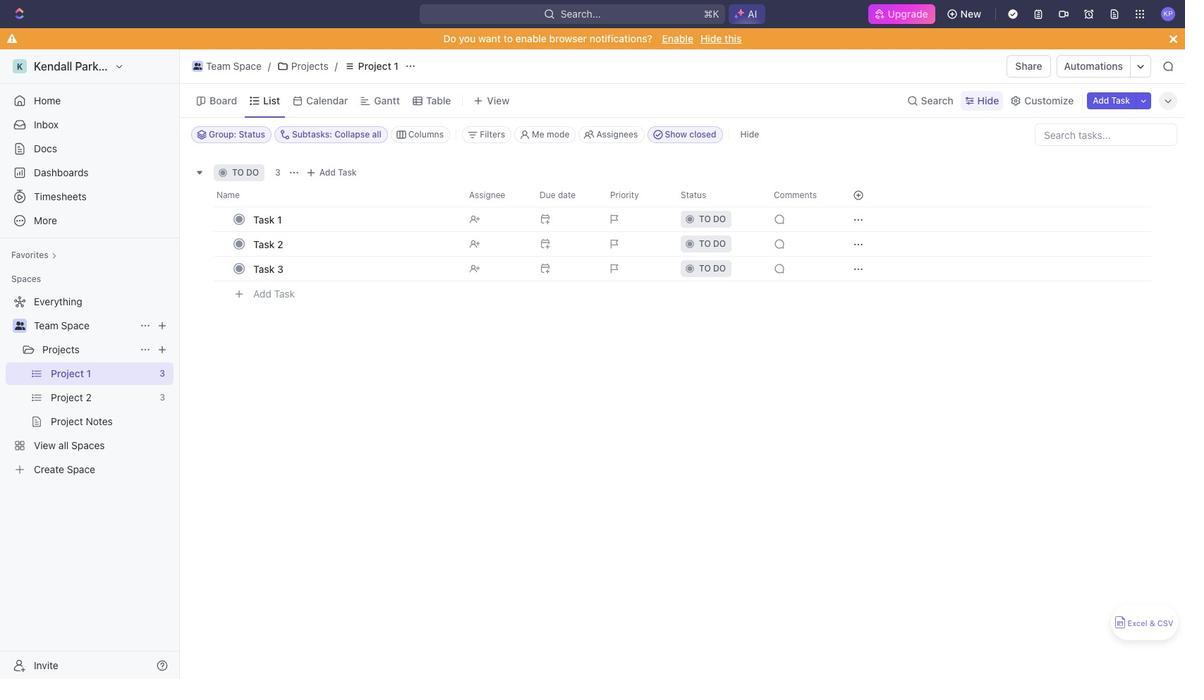 Task type: describe. For each thing, give the bounding box(es) containing it.
1 vertical spatial add task
[[320, 167, 357, 178]]

task 3
[[253, 263, 284, 275]]

status button
[[673, 184, 766, 207]]

ai
[[748, 8, 758, 20]]

0 horizontal spatial hide
[[701, 32, 722, 44]]

more
[[34, 215, 57, 227]]

home
[[34, 95, 61, 107]]

task up "name" dropdown button
[[338, 167, 357, 178]]

tree inside sidebar navigation
[[6, 291, 174, 481]]

parks's
[[75, 60, 113, 73]]

2 vertical spatial space
[[67, 464, 95, 476]]

share button
[[1007, 55, 1051, 78]]

home link
[[6, 90, 174, 112]]

2 / from the left
[[335, 60, 338, 72]]

1 inside tree
[[87, 368, 91, 380]]

favorites
[[11, 250, 48, 260]]

2 vertical spatial add
[[253, 288, 272, 300]]

view button
[[469, 91, 515, 110]]

to do for ‎task 1
[[699, 214, 726, 224]]

to do for task 3
[[699, 263, 726, 274]]

project up "project notes"
[[51, 392, 83, 404]]

create space link
[[6, 459, 171, 481]]

project up view all spaces on the left bottom
[[51, 416, 83, 428]]

ai button
[[729, 4, 765, 24]]

add task for add task button to the left
[[253, 288, 295, 300]]

task down ‎task 2
[[253, 263, 275, 275]]

task up search tasks... text field
[[1112, 95, 1131, 106]]

do
[[444, 32, 457, 44]]

hide button
[[961, 91, 1004, 110]]

2 for ‎task 2
[[277, 238, 283, 250]]

board
[[210, 94, 237, 106]]

excel
[[1128, 619, 1148, 628]]

1 horizontal spatial 1
[[277, 213, 282, 225]]

all inside view all spaces link
[[59, 440, 69, 452]]

hide button
[[735, 126, 765, 143]]

search
[[921, 94, 954, 106]]

1 vertical spatial projects link
[[42, 339, 134, 361]]

csv
[[1158, 619, 1174, 628]]

list
[[263, 94, 280, 106]]

new
[[961, 8, 982, 20]]

name button
[[214, 184, 461, 207]]

view for view all spaces
[[34, 440, 56, 452]]

0 vertical spatial spaces
[[11, 274, 41, 284]]

invite
[[34, 660, 58, 672]]

upgrade
[[888, 8, 929, 20]]

inbox
[[34, 119, 59, 131]]

hide inside button
[[741, 129, 760, 140]]

customize
[[1025, 94, 1074, 106]]

0 vertical spatial team
[[206, 60, 231, 72]]

add task for add task button to the top
[[1093, 95, 1131, 106]]

assignee button
[[461, 184, 531, 207]]

docs link
[[6, 138, 174, 160]]

team inside sidebar navigation
[[34, 320, 58, 332]]

do for task 3
[[713, 263, 726, 274]]

0 vertical spatial all
[[372, 129, 382, 140]]

due date button
[[531, 184, 602, 207]]

gantt
[[374, 94, 400, 106]]

me mode
[[532, 129, 570, 140]]

0 vertical spatial space
[[233, 60, 262, 72]]

me
[[532, 129, 545, 140]]

closed
[[690, 129, 717, 140]]

dashboards
[[34, 167, 89, 179]]

0 horizontal spatial add task button
[[247, 286, 301, 303]]

0 horizontal spatial project 1 link
[[51, 363, 154, 385]]

everything link
[[6, 291, 171, 313]]

priority
[[610, 190, 639, 200]]

favorites button
[[6, 247, 63, 264]]

calendar link
[[303, 91, 348, 110]]

view all spaces link
[[6, 435, 171, 457]]

inbox link
[[6, 114, 174, 136]]

to for ‎task 2
[[699, 239, 711, 249]]

want
[[479, 32, 501, 44]]

calendar
[[306, 94, 348, 106]]

project 1 inside tree
[[51, 368, 91, 380]]

dashboards link
[[6, 162, 174, 184]]

assignees button
[[579, 126, 645, 143]]

you
[[459, 32, 476, 44]]

create
[[34, 464, 64, 476]]

view button
[[469, 84, 587, 117]]

automations
[[1065, 60, 1124, 72]]

‎task 1 link
[[250, 209, 458, 230]]

spaces inside view all spaces link
[[71, 440, 105, 452]]

due
[[540, 190, 556, 200]]

filters button
[[462, 126, 512, 143]]

project up project 2
[[51, 368, 84, 380]]

2 for project 2
[[86, 392, 92, 404]]

do for ‎task 2
[[713, 239, 726, 249]]

hide inside dropdown button
[[978, 94, 999, 106]]

kendall parks's workspace, , element
[[13, 59, 27, 73]]

user group image
[[14, 322, 25, 330]]

everything
[[34, 296, 82, 308]]

1 vertical spatial team space link
[[34, 315, 134, 337]]

0 vertical spatial project 1 link
[[341, 58, 402, 75]]

mode
[[547, 129, 570, 140]]

1 vertical spatial space
[[61, 320, 90, 332]]

kendall
[[34, 60, 72, 73]]

1 vertical spatial add task button
[[303, 164, 362, 181]]

date
[[558, 190, 576, 200]]

&
[[1150, 619, 1156, 628]]

docs
[[34, 143, 57, 155]]

list link
[[260, 91, 280, 110]]



Task type: vqa. For each thing, say whether or not it's contained in the screenshot.
list
yes



Task type: locate. For each thing, give the bounding box(es) containing it.
to do button for task 3
[[673, 256, 766, 282]]

project 1 link up project 2 link
[[51, 363, 154, 385]]

‎task inside ‎task 1 link
[[253, 213, 275, 225]]

1 / from the left
[[268, 60, 271, 72]]

more button
[[6, 210, 174, 232]]

2 vertical spatial hide
[[741, 129, 760, 140]]

2 horizontal spatial add
[[1093, 95, 1110, 106]]

project 2
[[51, 392, 92, 404]]

1 horizontal spatial add task button
[[303, 164, 362, 181]]

0 vertical spatial team space link
[[188, 58, 265, 75]]

task 3 link
[[250, 259, 458, 279]]

view up filters
[[487, 94, 510, 106]]

‎task down ‎task 1
[[253, 238, 275, 250]]

view inside tree
[[34, 440, 56, 452]]

group: status
[[209, 129, 265, 140]]

0 horizontal spatial team space
[[34, 320, 90, 332]]

me mode button
[[515, 126, 576, 143]]

add task up "name" dropdown button
[[320, 167, 357, 178]]

0 horizontal spatial 2
[[86, 392, 92, 404]]

all up create space at the left of page
[[59, 440, 69, 452]]

1 vertical spatial status
[[681, 190, 707, 200]]

show
[[665, 129, 687, 140]]

project notes
[[51, 416, 113, 428]]

1 horizontal spatial project 1 link
[[341, 58, 402, 75]]

filters
[[480, 129, 505, 140]]

automations button
[[1058, 56, 1131, 77]]

to for ‎task 1
[[699, 214, 711, 224]]

board link
[[207, 91, 237, 110]]

1 vertical spatial 1
[[277, 213, 282, 225]]

excel & csv
[[1128, 619, 1174, 628]]

timesheets link
[[6, 186, 174, 208]]

1 horizontal spatial team
[[206, 60, 231, 72]]

1 ‎task from the top
[[253, 213, 275, 225]]

table link
[[423, 91, 451, 110]]

2 horizontal spatial hide
[[978, 94, 999, 106]]

project 1 up gantt
[[358, 60, 399, 72]]

assignee
[[469, 190, 506, 200]]

‎task for ‎task 1
[[253, 213, 275, 225]]

2
[[277, 238, 283, 250], [86, 392, 92, 404]]

0 vertical spatial 2
[[277, 238, 283, 250]]

1 vertical spatial hide
[[978, 94, 999, 106]]

space down everything link
[[61, 320, 90, 332]]

team space link down everything link
[[34, 315, 134, 337]]

add task down task 3
[[253, 288, 295, 300]]

notifications?
[[590, 32, 653, 44]]

0 vertical spatial team space
[[206, 60, 262, 72]]

0 horizontal spatial projects
[[42, 344, 80, 356]]

0 horizontal spatial projects link
[[42, 339, 134, 361]]

2 ‎task from the top
[[253, 238, 275, 250]]

0 vertical spatial add task
[[1093, 95, 1131, 106]]

all right collapse
[[372, 129, 382, 140]]

team space link
[[188, 58, 265, 75], [34, 315, 134, 337]]

‎task 2 link
[[250, 234, 458, 254]]

1 vertical spatial team space
[[34, 320, 90, 332]]

add task button
[[1088, 92, 1136, 109], [303, 164, 362, 181], [247, 286, 301, 303]]

projects inside sidebar navigation
[[42, 344, 80, 356]]

add down task 3
[[253, 288, 272, 300]]

comments button
[[766, 184, 836, 207]]

0 vertical spatial view
[[487, 94, 510, 106]]

new button
[[941, 3, 990, 25]]

team right user group image on the top left of page
[[34, 320, 58, 332]]

k
[[17, 61, 23, 72]]

2 vertical spatial 1
[[87, 368, 91, 380]]

2 vertical spatial add task button
[[247, 286, 301, 303]]

status right priority dropdown button
[[681, 190, 707, 200]]

2 inside tree
[[86, 392, 92, 404]]

search button
[[903, 91, 958, 110]]

0 vertical spatial hide
[[701, 32, 722, 44]]

0 horizontal spatial add
[[253, 288, 272, 300]]

1 vertical spatial projects
[[42, 344, 80, 356]]

subtasks:
[[292, 129, 332, 140]]

space up the list link
[[233, 60, 262, 72]]

1 horizontal spatial spaces
[[71, 440, 105, 452]]

1 horizontal spatial 2
[[277, 238, 283, 250]]

1 up project 2 link
[[87, 368, 91, 380]]

‎task 2
[[253, 238, 283, 250]]

search...
[[561, 8, 601, 20]]

team space
[[206, 60, 262, 72], [34, 320, 90, 332]]

sidebar navigation
[[0, 49, 183, 680]]

‎task up ‎task 2
[[253, 213, 275, 225]]

spaces
[[11, 274, 41, 284], [71, 440, 105, 452]]

add task button up search tasks... text field
[[1088, 92, 1136, 109]]

2 up task 3
[[277, 238, 283, 250]]

customize button
[[1007, 91, 1079, 110]]

add up "name" dropdown button
[[320, 167, 336, 178]]

notes
[[86, 416, 113, 428]]

status inside dropdown button
[[681, 190, 707, 200]]

view for view
[[487, 94, 510, 106]]

1 horizontal spatial project 1
[[358, 60, 399, 72]]

1 up gantt
[[394, 60, 399, 72]]

/ up list
[[268, 60, 271, 72]]

1 vertical spatial all
[[59, 440, 69, 452]]

do you want to enable browser notifications? enable hide this
[[444, 32, 742, 44]]

team space inside tree
[[34, 320, 90, 332]]

view all spaces
[[34, 440, 105, 452]]

0 horizontal spatial team
[[34, 320, 58, 332]]

project 1 link up gantt link
[[341, 58, 402, 75]]

⌘k
[[705, 8, 720, 20]]

1 horizontal spatial all
[[372, 129, 382, 140]]

2 to do button from the top
[[673, 231, 766, 257]]

1 vertical spatial add
[[320, 167, 336, 178]]

workspace
[[116, 60, 175, 73]]

view up create
[[34, 440, 56, 452]]

team space up the "board"
[[206, 60, 262, 72]]

0 vertical spatial projects
[[291, 60, 329, 72]]

0 horizontal spatial project 1
[[51, 368, 91, 380]]

0 vertical spatial project 1
[[358, 60, 399, 72]]

3 to do button from the top
[[673, 256, 766, 282]]

2 horizontal spatial 1
[[394, 60, 399, 72]]

1 vertical spatial 2
[[86, 392, 92, 404]]

0 vertical spatial ‎task
[[253, 213, 275, 225]]

columns
[[408, 129, 444, 140]]

0 horizontal spatial 1
[[87, 368, 91, 380]]

1 horizontal spatial view
[[487, 94, 510, 106]]

hide
[[701, 32, 722, 44], [978, 94, 999, 106], [741, 129, 760, 140]]

2 up "project notes"
[[86, 392, 92, 404]]

project 1 up project 2
[[51, 368, 91, 380]]

enable
[[662, 32, 694, 44]]

excel & csv link
[[1112, 606, 1179, 641]]

projects link down everything link
[[42, 339, 134, 361]]

to do button for ‎task 1
[[673, 207, 766, 232]]

project up gantt link
[[358, 60, 391, 72]]

0 vertical spatial add
[[1093, 95, 1110, 106]]

to do button for ‎task 2
[[673, 231, 766, 257]]

priority button
[[602, 184, 673, 207]]

timesheets
[[34, 191, 87, 203]]

1 horizontal spatial add task
[[320, 167, 357, 178]]

2 vertical spatial add task
[[253, 288, 295, 300]]

space
[[233, 60, 262, 72], [61, 320, 90, 332], [67, 464, 95, 476]]

‎task for ‎task 2
[[253, 238, 275, 250]]

0 horizontal spatial all
[[59, 440, 69, 452]]

to do for ‎task 2
[[699, 239, 726, 249]]

projects up calendar link
[[291, 60, 329, 72]]

hide left this
[[701, 32, 722, 44]]

/
[[268, 60, 271, 72], [335, 60, 338, 72]]

team right user group icon
[[206, 60, 231, 72]]

1 up ‎task 2
[[277, 213, 282, 225]]

add task button up "name" dropdown button
[[303, 164, 362, 181]]

0 vertical spatial add task button
[[1088, 92, 1136, 109]]

name
[[217, 190, 240, 200]]

0 horizontal spatial add task
[[253, 288, 295, 300]]

kendall parks's workspace
[[34, 60, 175, 73]]

to for task 3
[[699, 263, 711, 274]]

upgrade link
[[868, 4, 936, 24]]

1
[[394, 60, 399, 72], [277, 213, 282, 225], [87, 368, 91, 380]]

subtasks: collapse all
[[292, 129, 382, 140]]

projects link
[[274, 58, 332, 75], [42, 339, 134, 361]]

add task
[[1093, 95, 1131, 106], [320, 167, 357, 178], [253, 288, 295, 300]]

1 vertical spatial project 1
[[51, 368, 91, 380]]

add down automations 'button'
[[1093, 95, 1110, 106]]

add task button down task 3
[[247, 286, 301, 303]]

view inside button
[[487, 94, 510, 106]]

task
[[1112, 95, 1131, 106], [338, 167, 357, 178], [253, 263, 275, 275], [274, 288, 295, 300]]

1 vertical spatial view
[[34, 440, 56, 452]]

spaces up create space link on the bottom of page
[[71, 440, 105, 452]]

team space down the 'everything'
[[34, 320, 90, 332]]

assignees
[[597, 129, 638, 140]]

0 horizontal spatial team space link
[[34, 315, 134, 337]]

1 horizontal spatial status
[[681, 190, 707, 200]]

team
[[206, 60, 231, 72], [34, 320, 58, 332]]

show closed
[[665, 129, 717, 140]]

1 horizontal spatial team space link
[[188, 58, 265, 75]]

hide right the search
[[978, 94, 999, 106]]

0 horizontal spatial view
[[34, 440, 56, 452]]

project notes link
[[51, 411, 171, 433]]

1 horizontal spatial team space
[[206, 60, 262, 72]]

tree
[[6, 291, 174, 481]]

this
[[725, 32, 742, 44]]

table
[[426, 94, 451, 106]]

project 1
[[358, 60, 399, 72], [51, 368, 91, 380]]

user group image
[[193, 63, 202, 70]]

create space
[[34, 464, 95, 476]]

1 horizontal spatial projects
[[291, 60, 329, 72]]

1 to do button from the top
[[673, 207, 766, 232]]

2 horizontal spatial add task
[[1093, 95, 1131, 106]]

1 horizontal spatial projects link
[[274, 58, 332, 75]]

1 vertical spatial project 1 link
[[51, 363, 154, 385]]

1 horizontal spatial hide
[[741, 129, 760, 140]]

2 horizontal spatial add task button
[[1088, 92, 1136, 109]]

projects link up calendar link
[[274, 58, 332, 75]]

0 horizontal spatial spaces
[[11, 274, 41, 284]]

‎task inside ‎task 2 link
[[253, 238, 275, 250]]

gantt link
[[371, 91, 400, 110]]

0 horizontal spatial status
[[239, 129, 265, 140]]

1 vertical spatial ‎task
[[253, 238, 275, 250]]

share
[[1016, 60, 1043, 72]]

0 vertical spatial 1
[[394, 60, 399, 72]]

status
[[239, 129, 265, 140], [681, 190, 707, 200]]

group:
[[209, 129, 237, 140]]

space down view all spaces link on the left of the page
[[67, 464, 95, 476]]

status right group:
[[239, 129, 265, 140]]

do for ‎task 1
[[713, 214, 726, 224]]

1 vertical spatial spaces
[[71, 440, 105, 452]]

projects down the 'everything'
[[42, 344, 80, 356]]

columns button
[[391, 126, 450, 143]]

/ up calendar
[[335, 60, 338, 72]]

tree containing everything
[[6, 291, 174, 481]]

add task up search tasks... text field
[[1093, 95, 1131, 106]]

team space link up the "board"
[[188, 58, 265, 75]]

task down task 3
[[274, 288, 295, 300]]

‎task 1
[[253, 213, 282, 225]]

spaces down favorites
[[11, 274, 41, 284]]

‎task
[[253, 213, 275, 225], [253, 238, 275, 250]]

0 vertical spatial status
[[239, 129, 265, 140]]

kp button
[[1157, 3, 1180, 25]]

0 vertical spatial projects link
[[274, 58, 332, 75]]

1 vertical spatial team
[[34, 320, 58, 332]]

1 horizontal spatial /
[[335, 60, 338, 72]]

Search tasks... text field
[[1036, 124, 1177, 145]]

kp
[[1164, 9, 1173, 18]]

to do
[[232, 167, 259, 178], [699, 214, 726, 224], [699, 239, 726, 249], [699, 263, 726, 274]]

1 horizontal spatial add
[[320, 167, 336, 178]]

hide right "closed"
[[741, 129, 760, 140]]

to do button
[[673, 207, 766, 232], [673, 231, 766, 257], [673, 256, 766, 282]]

collapse
[[335, 129, 370, 140]]

due date
[[540, 190, 576, 200]]

0 horizontal spatial /
[[268, 60, 271, 72]]



